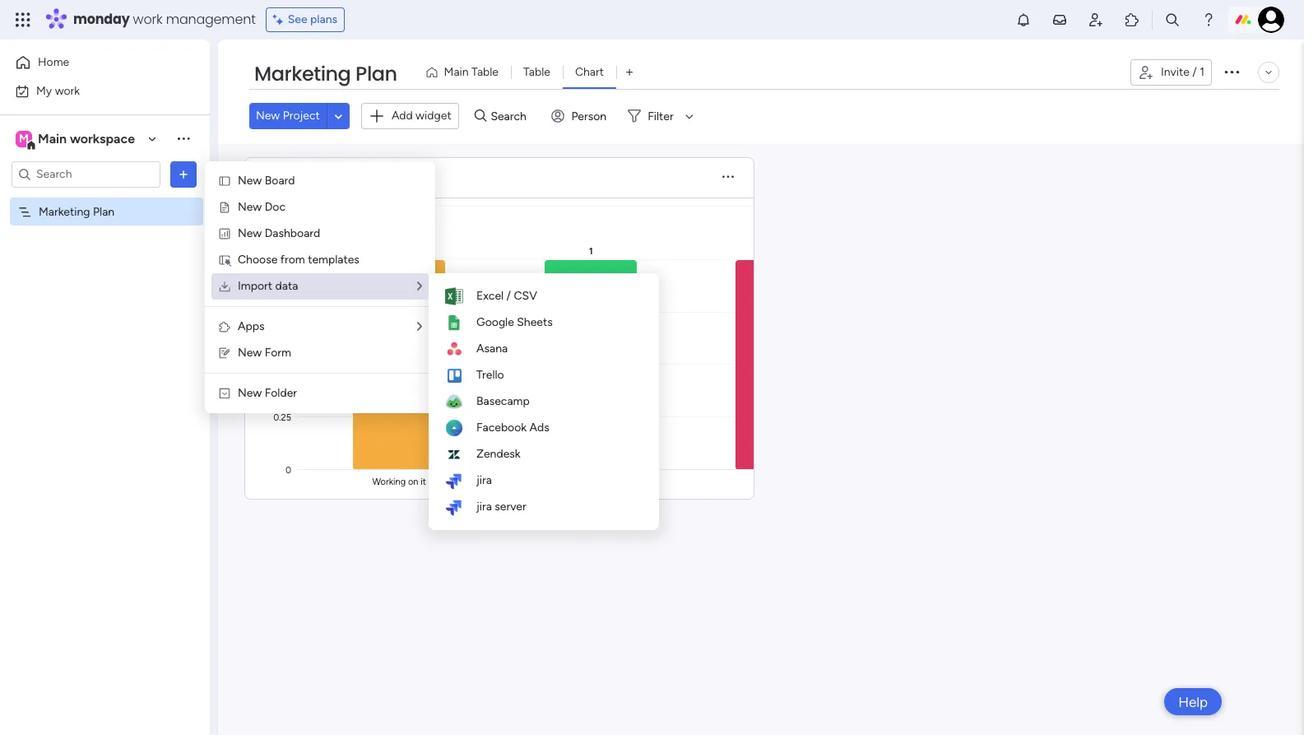 Task type: locate. For each thing, give the bounding box(es) containing it.
doc
[[265, 200, 286, 214]]

options image
[[1222, 62, 1242, 81]]

facebook
[[477, 421, 527, 435]]

1 vertical spatial chart
[[271, 167, 313, 188]]

0 vertical spatial chart
[[575, 65, 604, 79]]

work
[[133, 10, 163, 29], [55, 84, 80, 98]]

add
[[392, 109, 413, 123]]

new board
[[238, 174, 295, 188]]

1 horizontal spatial /
[[1193, 65, 1197, 79]]

widget
[[416, 109, 452, 123]]

/
[[1193, 65, 1197, 79], [507, 289, 511, 303]]

marketing up project
[[254, 60, 351, 87]]

apps image inside 'menu'
[[218, 320, 231, 333]]

1 vertical spatial main
[[38, 130, 67, 146]]

monday work management
[[73, 10, 256, 29]]

jira server
[[477, 500, 527, 514]]

marketing
[[254, 60, 351, 87], [39, 205, 90, 219]]

project
[[283, 109, 320, 123]]

chart left add view icon
[[575, 65, 604, 79]]

0 vertical spatial marketing
[[254, 60, 351, 87]]

chart up doc
[[271, 167, 313, 188]]

new folder image
[[218, 387, 231, 400]]

1 table from the left
[[472, 65, 499, 79]]

new for new form
[[238, 346, 262, 360]]

/ inside button
[[1193, 65, 1197, 79]]

work for my
[[55, 84, 80, 98]]

marketing inside list box
[[39, 205, 90, 219]]

0 horizontal spatial plan
[[93, 205, 115, 219]]

data
[[275, 279, 298, 293]]

menu
[[205, 161, 435, 413]]

0 horizontal spatial /
[[507, 289, 511, 303]]

1 horizontal spatial main
[[444, 65, 469, 79]]

add widget button
[[361, 103, 459, 129]]

0 vertical spatial work
[[133, 10, 163, 29]]

apps image
[[1124, 12, 1141, 28], [218, 320, 231, 333]]

apps image right the invite members icon
[[1124, 12, 1141, 28]]

option
[[0, 197, 210, 200]]

chart
[[575, 65, 604, 79], [271, 167, 313, 188]]

work right monday
[[133, 10, 163, 29]]

1 vertical spatial apps image
[[218, 320, 231, 333]]

1 horizontal spatial marketing
[[254, 60, 351, 87]]

person button
[[545, 103, 617, 129]]

plan down search in workspace field on the left top
[[93, 205, 115, 219]]

1 horizontal spatial apps image
[[1124, 12, 1141, 28]]

main
[[444, 65, 469, 79], [38, 130, 67, 146]]

Search field
[[487, 105, 536, 128]]

marketing down search in workspace field on the left top
[[39, 205, 90, 219]]

options image
[[175, 166, 192, 182]]

0 vertical spatial plan
[[356, 60, 397, 87]]

new board image
[[218, 175, 231, 188]]

2 table from the left
[[524, 65, 551, 79]]

main up widget
[[444, 65, 469, 79]]

jira left server
[[477, 500, 492, 514]]

0 horizontal spatial marketing plan
[[39, 205, 115, 219]]

marketing plan list box
[[0, 194, 210, 448]]

0 horizontal spatial main
[[38, 130, 67, 146]]

/ left 1
[[1193, 65, 1197, 79]]

jira
[[477, 473, 492, 487], [477, 500, 492, 514]]

choose from templates image
[[218, 254, 231, 267]]

0 horizontal spatial apps image
[[218, 320, 231, 333]]

new right new board icon
[[238, 174, 262, 188]]

/ left the csv
[[507, 289, 511, 303]]

1
[[1200, 65, 1205, 79]]

0 vertical spatial jira
[[477, 473, 492, 487]]

table
[[472, 65, 499, 79], [524, 65, 551, 79]]

basecamp
[[477, 394, 530, 408]]

marketing plan down search in workspace field on the left top
[[39, 205, 115, 219]]

new right new dashboard icon
[[238, 226, 262, 240]]

from
[[280, 253, 305, 267]]

1 horizontal spatial work
[[133, 10, 163, 29]]

new dashboard
[[238, 226, 320, 240]]

work right my
[[55, 84, 80, 98]]

help
[[1179, 693, 1208, 710]]

google
[[477, 315, 514, 329]]

form
[[265, 346, 291, 360]]

new for new folder
[[238, 386, 262, 400]]

trello
[[477, 368, 504, 382]]

jira down zendesk
[[477, 473, 492, 487]]

1 horizontal spatial marketing plan
[[254, 60, 397, 87]]

new for new project
[[256, 109, 280, 123]]

chart button
[[563, 59, 617, 86]]

0 horizontal spatial work
[[55, 84, 80, 98]]

0 horizontal spatial chart
[[271, 167, 313, 188]]

new
[[256, 109, 280, 123], [238, 174, 262, 188], [238, 200, 262, 214], [238, 226, 262, 240], [238, 346, 262, 360], [238, 386, 262, 400]]

new dashboard image
[[218, 227, 231, 240]]

chart inside chart button
[[575, 65, 604, 79]]

monday
[[73, 10, 130, 29]]

1 vertical spatial /
[[507, 289, 511, 303]]

new right service icon
[[238, 200, 262, 214]]

google sheets
[[477, 315, 553, 329]]

table up search field
[[524, 65, 551, 79]]

1 vertical spatial work
[[55, 84, 80, 98]]

0 vertical spatial apps image
[[1124, 12, 1141, 28]]

0 horizontal spatial marketing
[[39, 205, 90, 219]]

1 vertical spatial marketing
[[39, 205, 90, 219]]

facebook ads
[[477, 421, 550, 435]]

plans
[[310, 12, 338, 26]]

0 vertical spatial main
[[444, 65, 469, 79]]

table button
[[511, 59, 563, 86]]

choose
[[238, 253, 278, 267]]

work inside button
[[55, 84, 80, 98]]

/ for invite
[[1193, 65, 1197, 79]]

jira for jira
[[477, 473, 492, 487]]

apps image up form icon
[[218, 320, 231, 333]]

my
[[36, 84, 52, 98]]

server
[[495, 500, 527, 514]]

plan
[[356, 60, 397, 87], [93, 205, 115, 219]]

more dots image
[[723, 171, 734, 184]]

2 jira from the top
[[477, 500, 492, 514]]

service icon image
[[218, 201, 231, 214]]

Marketing Plan field
[[250, 60, 401, 88]]

1 vertical spatial plan
[[93, 205, 115, 219]]

workspace
[[70, 130, 135, 146]]

list arrow image
[[417, 321, 422, 333]]

new right form icon
[[238, 346, 262, 360]]

plan up add on the left top of the page
[[356, 60, 397, 87]]

see plans
[[288, 12, 338, 26]]

main inside button
[[444, 65, 469, 79]]

table up the v2 search image at the left of page
[[472, 65, 499, 79]]

help button
[[1165, 688, 1222, 715]]

main right workspace image
[[38, 130, 67, 146]]

1 horizontal spatial chart
[[575, 65, 604, 79]]

new for new board
[[238, 174, 262, 188]]

1 vertical spatial marketing plan
[[39, 205, 115, 219]]

jira for jira server
[[477, 500, 492, 514]]

main inside workspace selection element
[[38, 130, 67, 146]]

v2 search image
[[475, 107, 487, 126]]

new left project
[[256, 109, 280, 123]]

marketing plan
[[254, 60, 397, 87], [39, 205, 115, 219]]

1 jira from the top
[[477, 473, 492, 487]]

form image
[[218, 347, 231, 360]]

1 horizontal spatial plan
[[356, 60, 397, 87]]

0 vertical spatial /
[[1193, 65, 1197, 79]]

plan inside field
[[356, 60, 397, 87]]

angle down image
[[335, 110, 343, 122]]

new inside button
[[256, 109, 280, 123]]

m
[[19, 131, 29, 145]]

0 vertical spatial marketing plan
[[254, 60, 397, 87]]

sheets
[[517, 315, 553, 329]]

new for new dashboard
[[238, 226, 262, 240]]

0 horizontal spatial table
[[472, 65, 499, 79]]

1 vertical spatial jira
[[477, 500, 492, 514]]

1 horizontal spatial table
[[524, 65, 551, 79]]

new right new folder image
[[238, 386, 262, 400]]

marketing plan up angle down image
[[254, 60, 397, 87]]

asana
[[477, 342, 508, 356]]

import
[[238, 279, 273, 293]]

workspace selection element
[[16, 129, 137, 150]]



Task type: vqa. For each thing, say whether or not it's contained in the screenshot.
person Field corresponding to second Date field from the top Status field
no



Task type: describe. For each thing, give the bounding box(es) containing it.
filter
[[648, 109, 674, 123]]

board
[[265, 174, 295, 188]]

new form
[[238, 346, 291, 360]]

new for new doc
[[238, 200, 262, 214]]

marketing inside field
[[254, 60, 351, 87]]

templates
[[308, 253, 360, 267]]

see plans button
[[266, 7, 345, 32]]

select product image
[[15, 12, 31, 28]]

main table button
[[419, 59, 511, 86]]

chart main content
[[218, 144, 1305, 735]]

expand board header image
[[1263, 66, 1276, 79]]

/ for excel
[[507, 289, 511, 303]]

main for main workspace
[[38, 130, 67, 146]]

import data image
[[218, 280, 231, 293]]

excel
[[477, 289, 504, 303]]

main for main table
[[444, 65, 469, 79]]

ads
[[530, 421, 550, 435]]

invite
[[1161, 65, 1190, 79]]

choose from templates
[[238, 253, 360, 267]]

james peterson image
[[1259, 7, 1285, 33]]

my work button
[[10, 78, 177, 104]]

workspace options image
[[175, 130, 192, 147]]

import data
[[238, 279, 298, 293]]

home button
[[10, 49, 177, 76]]

dashboard
[[265, 226, 320, 240]]

chart inside the "chart" main content
[[271, 167, 313, 188]]

my work
[[36, 84, 80, 98]]

new doc
[[238, 200, 286, 214]]

search everything image
[[1165, 12, 1181, 28]]

invite / 1
[[1161, 65, 1205, 79]]

invite / 1 button
[[1131, 59, 1212, 86]]

help image
[[1201, 12, 1217, 28]]

inbox image
[[1052, 12, 1068, 28]]

invite members image
[[1088, 12, 1105, 28]]

main table
[[444, 65, 499, 79]]

management
[[166, 10, 256, 29]]

home
[[38, 55, 69, 69]]

add widget
[[392, 109, 452, 123]]

marketing plan inside field
[[254, 60, 397, 87]]

plan inside list box
[[93, 205, 115, 219]]

arrow down image
[[680, 106, 699, 126]]

Search in workspace field
[[35, 165, 137, 184]]

add view image
[[626, 66, 633, 79]]

main workspace
[[38, 130, 135, 146]]

new folder
[[238, 386, 297, 400]]

excel / csv
[[477, 289, 537, 303]]

notifications image
[[1016, 12, 1032, 28]]

zendesk
[[477, 447, 521, 461]]

see
[[288, 12, 308, 26]]

work for monday
[[133, 10, 163, 29]]

new project
[[256, 109, 320, 123]]

workspace image
[[16, 130, 32, 148]]

person
[[572, 109, 607, 123]]

csv
[[514, 289, 537, 303]]

new project button
[[249, 103, 327, 129]]

menu containing new board
[[205, 161, 435, 413]]

marketing plan inside list box
[[39, 205, 115, 219]]

apps
[[238, 319, 265, 333]]

filter button
[[622, 103, 699, 129]]

list arrow image
[[417, 281, 422, 292]]

folder
[[265, 386, 297, 400]]



